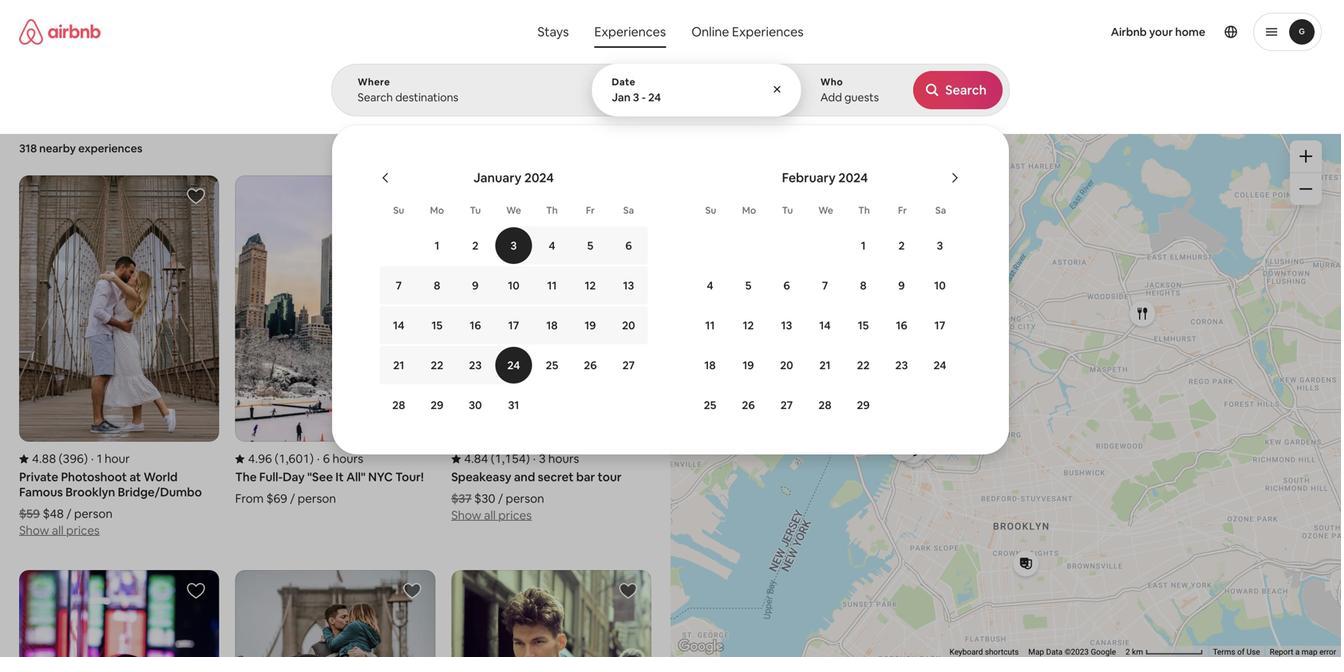 Task type: vqa. For each thing, say whether or not it's contained in the screenshot.
1st 28 from the left
yes



Task type: locate. For each thing, give the bounding box(es) containing it.
1 vertical spatial 25
[[704, 398, 717, 413]]

24 for 1st 24 button from right
[[934, 359, 947, 373]]

18 button
[[533, 307, 571, 345], [691, 347, 729, 385]]

1 2024 from the left
[[524, 170, 554, 186]]

24 button
[[495, 347, 533, 385], [921, 347, 959, 385]]

2 17 from the left
[[935, 319, 946, 333]]

0 vertical spatial 13 button
[[610, 267, 648, 305]]

0 horizontal spatial 11
[[547, 279, 557, 293]]

1 vertical spatial 12 button
[[729, 307, 768, 345]]

0 vertical spatial 26
[[584, 359, 597, 373]]

1 horizontal spatial 25
[[704, 398, 717, 413]]

2 th from the left
[[859, 204, 870, 217]]

24 for first 24 button from left
[[507, 359, 520, 373]]

add to wishlist image
[[187, 187, 206, 206], [619, 187, 638, 206], [187, 582, 206, 601], [619, 582, 638, 601]]

0 horizontal spatial fr
[[586, 204, 595, 217]]

experiences
[[595, 24, 666, 40], [732, 24, 804, 40]]

0 horizontal spatial 28
[[392, 398, 405, 413]]

0 horizontal spatial 7
[[396, 279, 402, 293]]

2 hours from the left
[[548, 452, 579, 467]]

hours up secret
[[548, 452, 579, 467]]

18
[[546, 319, 558, 333], [705, 359, 716, 373]]

person down "see
[[298, 492, 336, 507]]

world
[[144, 470, 178, 486]]

1 horizontal spatial /
[[290, 492, 295, 507]]

15
[[432, 319, 443, 333], [858, 319, 869, 333]]

1 7 from the left
[[396, 279, 402, 293]]

· up "see
[[317, 452, 320, 467]]

1 horizontal spatial 20 button
[[768, 347, 806, 385]]

1 15 button from the left
[[418, 307, 456, 345]]

1 vertical spatial 27
[[781, 398, 793, 413]]

2024 right january
[[524, 170, 554, 186]]

0 horizontal spatial 18 button
[[533, 307, 571, 345]]

1 fr from the left
[[586, 204, 595, 217]]

0 vertical spatial 4 button
[[533, 227, 571, 265]]

airbnb your home
[[1111, 25, 1206, 39]]

1 8 button from the left
[[418, 267, 456, 305]]

17 button
[[495, 307, 533, 345], [921, 307, 959, 345]]

tu
[[470, 204, 481, 217], [782, 204, 793, 217]]

show down $37
[[451, 508, 481, 524]]

2 7 from the left
[[822, 279, 828, 293]]

person down brooklyn
[[74, 507, 113, 522]]

0 horizontal spatial 3 button
[[495, 227, 533, 265]]

photoshoot
[[61, 470, 127, 486]]

· inside private photoshoot at world famous brooklyn bridge/dumbo group
[[91, 452, 94, 467]]

th down january 2024
[[546, 204, 558, 217]]

4.88 (396)
[[32, 452, 88, 467]]

2 horizontal spatial 2
[[1126, 648, 1130, 658]]

0 horizontal spatial 1 button
[[418, 227, 456, 265]]

1 vertical spatial 18 button
[[691, 347, 729, 385]]

and for nature
[[1048, 85, 1067, 100]]

0 horizontal spatial 2024
[[524, 170, 554, 186]]

25 button
[[533, 347, 571, 385], [691, 386, 729, 425]]

your
[[1150, 25, 1173, 39]]

the full-day "see it all" nyc tour! group
[[235, 176, 435, 507]]

3 button for february 2024
[[921, 227, 959, 265]]

1 horizontal spatial mo
[[742, 204, 756, 217]]

12
[[585, 279, 596, 293], [743, 319, 754, 333]]

14 for second 14 button from right
[[393, 319, 405, 333]]

1 horizontal spatial 11
[[705, 319, 715, 333]]

of
[[1238, 648, 1245, 658]]

the full-day "see it all" nyc tour! from $69 / person
[[235, 470, 424, 507]]

0 vertical spatial 19
[[585, 319, 596, 333]]

1 vertical spatial 6
[[784, 279, 790, 293]]

tu down february
[[782, 204, 793, 217]]

prices inside 'speakeasy and secret bar tour $37 $30 / person show all prices'
[[498, 508, 532, 524]]

th down february 2024
[[859, 204, 870, 217]]

1 8 from the left
[[434, 279, 440, 293]]

· inside speakeasy and secret bar tour group
[[533, 452, 536, 467]]

experiences right online
[[732, 24, 804, 40]]

0 horizontal spatial 7 button
[[380, 267, 418, 305]]

0 vertical spatial 13
[[623, 279, 634, 293]]

0 horizontal spatial 15
[[432, 319, 443, 333]]

2 16 from the left
[[896, 319, 908, 333]]

show all prices button
[[451, 507, 532, 524], [19, 522, 100, 539]]

1 horizontal spatial 9 button
[[883, 267, 921, 305]]

1 horizontal spatial 11 button
[[691, 307, 729, 345]]

None search field
[[331, 0, 1341, 466]]

1 we from the left
[[506, 204, 521, 217]]

0 horizontal spatial experiences
[[595, 24, 666, 40]]

0 horizontal spatial 17 button
[[495, 307, 533, 345]]

1 14 from the left
[[393, 319, 405, 333]]

1 10 from the left
[[508, 279, 520, 293]]

1 horizontal spatial 7 button
[[806, 267, 844, 305]]

21 for first 21 button
[[393, 359, 404, 373]]

4.88 out of 5 average rating,  396 reviews image
[[19, 452, 88, 467]]

0 vertical spatial 27
[[623, 359, 635, 373]]

calendar application
[[351, 153, 1341, 466]]

0 horizontal spatial 5
[[587, 239, 594, 253]]

full-
[[259, 470, 283, 486]]

/ inside the full-day "see it all" nyc tour! from $69 / person
[[290, 492, 295, 507]]

0 horizontal spatial 21
[[393, 359, 404, 373]]

2 horizontal spatial 6
[[784, 279, 790, 293]]

8 button
[[418, 267, 456, 305], [844, 267, 883, 305]]

0 horizontal spatial 25
[[546, 359, 558, 373]]

1
[[435, 239, 440, 253], [861, 239, 866, 253], [97, 452, 102, 467]]

2 23 from the left
[[896, 359, 908, 373]]

prices
[[498, 508, 532, 524], [66, 524, 100, 539]]

and
[[400, 85, 419, 100], [628, 85, 647, 100], [1048, 85, 1067, 100], [514, 470, 535, 486]]

2 fr from the left
[[898, 204, 907, 217]]

10 for 2nd 10 button from the right
[[508, 279, 520, 293]]

3
[[633, 90, 639, 105], [511, 239, 517, 253], [937, 239, 943, 253], [539, 452, 546, 467]]

0 horizontal spatial 26
[[584, 359, 597, 373]]

31
[[508, 398, 519, 413]]

2 1 button from the left
[[844, 227, 883, 265]]

2
[[472, 239, 479, 253], [899, 239, 905, 253], [1126, 648, 1130, 658]]

2 22 from the left
[[857, 359, 870, 373]]

show all prices button down the famous
[[19, 522, 100, 539]]

0 vertical spatial 6
[[625, 239, 632, 253]]

1 16 from the left
[[470, 319, 481, 333]]

2 button for february 2024
[[883, 227, 921, 265]]

· up photoshoot
[[91, 452, 94, 467]]

profile element
[[838, 0, 1322, 64]]

15 for first 15 button from right
[[858, 319, 869, 333]]

all
[[484, 508, 496, 524], [52, 524, 64, 539]]

person inside the full-day "see it all" nyc tour! from $69 / person
[[298, 492, 336, 507]]

1 hours from the left
[[333, 452, 363, 467]]

2024 right february
[[839, 170, 868, 186]]

Sports button
[[695, 77, 756, 109]]

1 16 button from the left
[[456, 307, 495, 345]]

1 horizontal spatial 6 button
[[768, 267, 806, 305]]

1 29 from the left
[[431, 398, 444, 413]]

2 2024 from the left
[[839, 170, 868, 186]]

1 horizontal spatial experiences
[[732, 24, 804, 40]]

20
[[622, 319, 635, 333], [780, 359, 793, 373]]

0 vertical spatial 12 button
[[571, 267, 610, 305]]

all down $30
[[484, 508, 496, 524]]

person down secret
[[506, 492, 544, 507]]

22 button
[[418, 347, 456, 385], [844, 347, 883, 385]]

hours for · 3 hours
[[548, 452, 579, 467]]

0 horizontal spatial 23 button
[[456, 347, 495, 385]]

23 button
[[456, 347, 495, 385], [883, 347, 921, 385]]

0 horizontal spatial 14 button
[[380, 307, 418, 345]]

1 horizontal spatial 20
[[780, 359, 793, 373]]

318 nearby experiences
[[19, 141, 143, 156]]

1 2 button from the left
[[456, 227, 495, 265]]

2 7 button from the left
[[806, 267, 844, 305]]

1 horizontal spatial 15 button
[[844, 307, 883, 345]]

2 28 button from the left
[[806, 386, 844, 425]]

1 vertical spatial 4
[[707, 279, 714, 293]]

1 button for january 2024
[[418, 227, 456, 265]]

1 1 button from the left
[[418, 227, 456, 265]]

show all prices button for $30
[[451, 507, 532, 524]]

4.96 (1,601)
[[248, 452, 314, 467]]

and inside nature and outdoors button
[[1048, 85, 1067, 100]]

sa
[[623, 204, 634, 217], [936, 204, 946, 217]]

zoom out image
[[1300, 183, 1313, 196]]

1 button for february 2024
[[844, 227, 883, 265]]

1 horizontal spatial 2 button
[[883, 227, 921, 265]]

show all prices button for $48
[[19, 522, 100, 539]]

hour
[[105, 452, 130, 467]]

· for · 1 hour
[[91, 452, 94, 467]]

2 vertical spatial 6
[[323, 452, 330, 467]]

1 horizontal spatial 21 button
[[806, 347, 844, 385]]

1 3 button from the left
[[495, 227, 533, 265]]

2 experiences from the left
[[732, 24, 804, 40]]

1 horizontal spatial 19
[[743, 359, 754, 373]]

17 for 2nd 17 "button" from left
[[935, 319, 946, 333]]

Sightseeing button
[[825, 77, 912, 109]]

1 horizontal spatial 5
[[745, 279, 752, 293]]

2 28 from the left
[[819, 398, 832, 413]]

9
[[472, 279, 479, 293], [899, 279, 905, 293]]

10 for 1st 10 button from right
[[934, 279, 946, 293]]

1 horizontal spatial sa
[[936, 204, 946, 217]]

we down february 2024
[[819, 204, 833, 217]]

drink
[[649, 85, 675, 100]]

online
[[692, 24, 729, 40]]

16 button
[[456, 307, 495, 345], [883, 307, 921, 345]]

tu down january
[[470, 204, 481, 217]]

/ right $30
[[498, 492, 503, 507]]

1 horizontal spatial tu
[[782, 204, 793, 217]]

all inside 'speakeasy and secret bar tour $37 $30 / person show all prices'
[[484, 508, 496, 524]]

report a map error
[[1270, 648, 1337, 658]]

26 button
[[571, 347, 610, 385], [729, 386, 768, 425]]

show all prices button down speakeasy on the bottom left of page
[[451, 507, 532, 524]]

2 8 from the left
[[860, 279, 867, 293]]

1 15 from the left
[[432, 319, 443, 333]]

28 for first 28 "button" from the right
[[819, 398, 832, 413]]

6 inside the full-day "see it all" nyc tour! group
[[323, 452, 330, 467]]

18 for left 18 button
[[546, 319, 558, 333]]

fr
[[586, 204, 595, 217], [898, 204, 907, 217]]

1 horizontal spatial 10 button
[[921, 267, 959, 305]]

person inside 'speakeasy and secret bar tour $37 $30 / person show all prices'
[[506, 492, 544, 507]]

0 horizontal spatial hours
[[333, 452, 363, 467]]

· inside the full-day "see it all" nyc tour! group
[[317, 452, 320, 467]]

1 experiences from the left
[[595, 24, 666, 40]]

1 horizontal spatial 27 button
[[768, 386, 806, 425]]

add
[[821, 90, 842, 105]]

3 · from the left
[[533, 452, 536, 467]]

4
[[549, 239, 555, 253], [707, 279, 714, 293]]

hours inside the full-day "see it all" nyc tour! group
[[333, 452, 363, 467]]

1 28 from the left
[[392, 398, 405, 413]]

0 horizontal spatial 4
[[549, 239, 555, 253]]

1 · from the left
[[91, 452, 94, 467]]

0 horizontal spatial 17
[[508, 319, 519, 333]]

0 horizontal spatial 29 button
[[418, 386, 456, 425]]

1 horizontal spatial 6
[[625, 239, 632, 253]]

· right (1,154) at left bottom
[[533, 452, 536, 467]]

mo
[[430, 204, 444, 217], [742, 204, 756, 217]]

29 button
[[418, 386, 456, 425], [844, 386, 883, 425]]

0 vertical spatial 4
[[549, 239, 555, 253]]

2 10 button from the left
[[921, 267, 959, 305]]

2 km
[[1126, 648, 1145, 658]]

21 for first 21 button from right
[[820, 359, 831, 373]]

1 tu from the left
[[470, 204, 481, 217]]

1 horizontal spatial 1 button
[[844, 227, 883, 265]]

/ right $48
[[66, 507, 71, 522]]

2 15 from the left
[[858, 319, 869, 333]]

show down $59
[[19, 524, 49, 539]]

2 · from the left
[[317, 452, 320, 467]]

date
[[612, 76, 636, 88]]

1 horizontal spatial 26 button
[[729, 386, 768, 425]]

2 21 button from the left
[[806, 347, 844, 385]]

2 15 button from the left
[[844, 307, 883, 345]]

1 horizontal spatial 13
[[781, 319, 792, 333]]

0 horizontal spatial person
[[74, 507, 113, 522]]

art
[[380, 85, 397, 100]]

prices down speakeasy on the bottom left of page
[[498, 508, 532, 524]]

2 16 button from the left
[[883, 307, 921, 345]]

0 horizontal spatial 16
[[470, 319, 481, 333]]

where
[[358, 76, 390, 88]]

tours
[[776, 85, 805, 100]]

2 8 button from the left
[[844, 267, 883, 305]]

1 horizontal spatial th
[[859, 204, 870, 217]]

/ right '$69' at the bottom left of page
[[290, 492, 295, 507]]

and inside art and culture button
[[400, 85, 419, 100]]

1 17 from the left
[[508, 319, 519, 333]]

7 button
[[380, 267, 418, 305], [806, 267, 844, 305]]

1 horizontal spatial 8
[[860, 279, 867, 293]]

17
[[508, 319, 519, 333], [935, 319, 946, 333]]

1 horizontal spatial all
[[484, 508, 496, 524]]

and inside 'speakeasy and secret bar tour $37 $30 / person show all prices'
[[514, 470, 535, 486]]

1 17 button from the left
[[495, 307, 533, 345]]

0 vertical spatial 25
[[546, 359, 558, 373]]

2 14 button from the left
[[806, 307, 844, 345]]

1 vertical spatial 25 button
[[691, 386, 729, 425]]

22
[[431, 359, 444, 373], [857, 359, 870, 373]]

16
[[470, 319, 481, 333], [896, 319, 908, 333]]

11 button
[[533, 267, 571, 305], [691, 307, 729, 345]]

nyc
[[368, 470, 393, 486]]

1 21 button from the left
[[380, 347, 418, 385]]

hours inside speakeasy and secret bar tour group
[[548, 452, 579, 467]]

1 horizontal spatial 16
[[896, 319, 908, 333]]

1 vertical spatial 26 button
[[729, 386, 768, 425]]

1 22 from the left
[[431, 359, 444, 373]]

from
[[235, 492, 264, 507]]

prices down brooklyn
[[66, 524, 100, 539]]

show all prices button inside private photoshoot at world famous brooklyn bridge/dumbo group
[[19, 522, 100, 539]]

experiences up date
[[595, 24, 666, 40]]

2024 for february 2024
[[839, 170, 868, 186]]

hours up all"
[[333, 452, 363, 467]]

0 horizontal spatial 21 button
[[380, 347, 418, 385]]

25
[[546, 359, 558, 373], [704, 398, 717, 413]]

5
[[587, 239, 594, 253], [745, 279, 752, 293]]

1 horizontal spatial we
[[819, 204, 833, 217]]

0 horizontal spatial 2
[[472, 239, 479, 253]]

2 29 from the left
[[857, 398, 870, 413]]

0 horizontal spatial mo
[[430, 204, 444, 217]]

show all prices button inside speakeasy and secret bar tour group
[[451, 507, 532, 524]]

2 3 button from the left
[[921, 227, 959, 265]]

1 vertical spatial 19 button
[[729, 347, 768, 385]]

19 for the right 19 button
[[743, 359, 754, 373]]

0 horizontal spatial 6
[[323, 452, 330, 467]]

0 horizontal spatial 10
[[508, 279, 520, 293]]

1 sa from the left
[[623, 204, 634, 217]]

1 23 button from the left
[[456, 347, 495, 385]]

24
[[648, 90, 661, 105], [507, 359, 520, 373], [934, 359, 947, 373]]

24 inside date jan 3 - 24
[[648, 90, 661, 105]]

nature
[[1011, 85, 1046, 100]]

0 horizontal spatial 2 button
[[456, 227, 495, 265]]

experiences tab panel
[[331, 64, 1341, 466]]

1 horizontal spatial 16 button
[[883, 307, 921, 345]]

person
[[298, 492, 336, 507], [506, 492, 544, 507], [74, 507, 113, 522]]

we down january 2024
[[506, 204, 521, 217]]

1 vertical spatial 13
[[781, 319, 792, 333]]

0 horizontal spatial 9
[[472, 279, 479, 293]]

famous
[[19, 485, 63, 501]]

4.88
[[32, 452, 56, 467]]

2 21 from the left
[[820, 359, 831, 373]]

1 9 from the left
[[472, 279, 479, 293]]

1 horizontal spatial fr
[[898, 204, 907, 217]]

1 horizontal spatial 29 button
[[844, 386, 883, 425]]

11 for top the 11 button
[[547, 279, 557, 293]]

2 mo from the left
[[742, 204, 756, 217]]

(396)
[[59, 452, 88, 467]]

2 horizontal spatial /
[[498, 492, 503, 507]]

2 14 from the left
[[820, 319, 831, 333]]

use
[[1247, 648, 1260, 658]]

2 2 button from the left
[[883, 227, 921, 265]]

and inside food and drink button
[[628, 85, 647, 100]]

Wellness button
[[918, 77, 991, 109]]

all down $48
[[52, 524, 64, 539]]

1 23 from the left
[[469, 359, 482, 373]]

0 horizontal spatial 15 button
[[418, 307, 456, 345]]

0 horizontal spatial th
[[546, 204, 558, 217]]

2024
[[524, 170, 554, 186], [839, 170, 868, 186]]

2 horizontal spatial person
[[506, 492, 544, 507]]

1 horizontal spatial 8 button
[[844, 267, 883, 305]]

2 9 from the left
[[899, 279, 905, 293]]

5 button
[[571, 227, 610, 265], [729, 267, 768, 305]]

food and drink
[[599, 85, 675, 100]]

0 horizontal spatial show all prices button
[[19, 522, 100, 539]]

1 21 from the left
[[393, 359, 404, 373]]

2 10 from the left
[[934, 279, 946, 293]]

hours
[[333, 452, 363, 467], [548, 452, 579, 467]]

0 vertical spatial 25 button
[[533, 347, 571, 385]]

4 button
[[533, 227, 571, 265], [691, 267, 729, 305]]

data
[[1046, 648, 1063, 658]]



Task type: describe. For each thing, give the bounding box(es) containing it.
23 for 1st 23 button from the right
[[896, 359, 908, 373]]

airbnb
[[1111, 25, 1147, 39]]

2 for february 2024
[[899, 239, 905, 253]]

experiences button
[[582, 16, 679, 48]]

1 horizontal spatial 25 button
[[691, 386, 729, 425]]

add to wishlist image inside speakeasy and secret bar tour group
[[619, 187, 638, 206]]

1 horizontal spatial 4
[[707, 279, 714, 293]]

Tours button
[[763, 77, 818, 109]]

2 tu from the left
[[782, 204, 793, 217]]

and for art
[[400, 85, 419, 100]]

$37
[[451, 492, 472, 507]]

15 for second 15 button from right
[[432, 319, 443, 333]]

date jan 3 - 24
[[612, 76, 661, 105]]

report
[[1270, 648, 1294, 658]]

outdoors
[[1070, 85, 1117, 100]]

experiences inside button
[[595, 24, 666, 40]]

none search field containing stays
[[331, 0, 1341, 466]]

2 17 button from the left
[[921, 307, 959, 345]]

1 vertical spatial 5
[[745, 279, 752, 293]]

2 29 button from the left
[[844, 386, 883, 425]]

nearby
[[39, 141, 76, 156]]

1 28 button from the left
[[380, 386, 418, 425]]

1 22 button from the left
[[418, 347, 456, 385]]

2 inside button
[[1126, 648, 1130, 658]]

1 horizontal spatial 13 button
[[768, 307, 806, 345]]

0 vertical spatial 6 button
[[610, 227, 648, 265]]

2 we from the left
[[819, 204, 833, 217]]

speakeasy
[[451, 470, 512, 486]]

google image
[[675, 637, 727, 658]]

30
[[469, 398, 482, 413]]

report a map error link
[[1270, 648, 1337, 658]]

$48
[[43, 507, 64, 522]]

guests
[[845, 90, 879, 105]]

©2023
[[1065, 648, 1089, 658]]

speakeasy and secret bar tour group
[[451, 176, 652, 524]]

1 horizontal spatial 27
[[781, 398, 793, 413]]

0 horizontal spatial 27 button
[[610, 347, 648, 385]]

1 vertical spatial 4 button
[[691, 267, 729, 305]]

0 vertical spatial 19 button
[[571, 307, 610, 345]]

keyboard shortcuts
[[950, 648, 1019, 658]]

11 for the rightmost the 11 button
[[705, 319, 715, 333]]

private photoshoot at world famous brooklyn bridge/dumbo group
[[19, 176, 219, 539]]

31 button
[[495, 386, 533, 425]]

1 vertical spatial 5 button
[[729, 267, 768, 305]]

terms
[[1213, 648, 1236, 658]]

0 vertical spatial 20 button
[[610, 307, 648, 345]]

jan
[[612, 90, 631, 105]]

· for · 6 hours
[[317, 452, 320, 467]]

stays
[[538, 24, 569, 40]]

wellness
[[932, 85, 977, 100]]

1 29 button from the left
[[418, 386, 456, 425]]

22 for 1st 22 button
[[431, 359, 444, 373]]

1 mo from the left
[[430, 204, 444, 217]]

home
[[1176, 25, 1206, 39]]

/ inside 'speakeasy and secret bar tour $37 $30 / person show all prices'
[[498, 492, 503, 507]]

2 button for january 2024
[[456, 227, 495, 265]]

airbnb your home link
[[1102, 15, 1215, 49]]

terms of use
[[1213, 648, 1260, 658]]

4.84 out of 5 average rating,  1,154 reviews image
[[451, 452, 530, 467]]

· for · 3 hours
[[533, 452, 536, 467]]

1 7 button from the left
[[380, 267, 418, 305]]

online experiences
[[692, 24, 804, 40]]

28 for 2nd 28 "button" from the right
[[392, 398, 405, 413]]

18 for right 18 button
[[705, 359, 716, 373]]

0 horizontal spatial 5 button
[[571, 227, 610, 265]]

add to wishlist image inside private photoshoot at world famous brooklyn bridge/dumbo group
[[187, 187, 206, 206]]

· 1 hour
[[91, 452, 130, 467]]

14 for 1st 14 button from right
[[820, 319, 831, 333]]

1 10 button from the left
[[495, 267, 533, 305]]

experiences
[[78, 141, 143, 156]]

secret
[[538, 470, 574, 486]]

4.96
[[248, 452, 272, 467]]

error
[[1320, 648, 1337, 658]]

2 sa from the left
[[936, 204, 946, 217]]

shortcuts
[[985, 648, 1019, 658]]

0 vertical spatial 11 button
[[533, 267, 571, 305]]

january
[[474, 170, 522, 186]]

1 for february 2024
[[861, 239, 866, 253]]

0 horizontal spatial 13 button
[[610, 267, 648, 305]]

Where field
[[358, 90, 566, 105]]

google
[[1091, 648, 1116, 658]]

19 for 19 button to the top
[[585, 319, 596, 333]]

3 button for january 2024
[[495, 227, 533, 265]]

all"
[[346, 470, 366, 486]]

1 vertical spatial 20
[[780, 359, 793, 373]]

what can we help you find? tab list
[[525, 16, 679, 48]]

and for speakeasy
[[514, 470, 535, 486]]

show inside private photoshoot at world famous brooklyn bridge/dumbo $59 $48 / person show all prices
[[19, 524, 49, 539]]

0 horizontal spatial 12 button
[[571, 267, 610, 305]]

Entertainment button
[[477, 77, 579, 109]]

hours for · 6 hours
[[333, 452, 363, 467]]

add to wishlist image
[[403, 582, 422, 601]]

prices inside private photoshoot at world famous brooklyn bridge/dumbo $59 $48 / person show all prices
[[66, 524, 100, 539]]

· 3 hours
[[533, 452, 579, 467]]

private
[[19, 470, 58, 486]]

the
[[235, 470, 257, 486]]

(1,601)
[[275, 452, 314, 467]]

1 24 button from the left
[[495, 347, 533, 385]]

who
[[821, 76, 843, 88]]

zoom in image
[[1300, 150, 1313, 163]]

tour!
[[395, 470, 424, 486]]

4.84
[[464, 452, 488, 467]]

$30
[[474, 492, 496, 507]]

Food and drink button
[[585, 77, 689, 109]]

1 th from the left
[[546, 204, 558, 217]]

2024 for january 2024
[[524, 170, 554, 186]]

17 for 2nd 17 "button" from the right
[[508, 319, 519, 333]]

-
[[642, 90, 646, 105]]

(1,154)
[[491, 452, 530, 467]]

keyboard
[[950, 648, 983, 658]]

show inside 'speakeasy and secret bar tour $37 $30 / person show all prices'
[[451, 508, 481, 524]]

2 24 button from the left
[[921, 347, 959, 385]]

$69
[[266, 492, 287, 507]]

· 6 hours
[[317, 452, 363, 467]]

2 23 button from the left
[[883, 347, 921, 385]]

art and culture
[[380, 85, 457, 100]]

1 14 button from the left
[[380, 307, 418, 345]]

0 horizontal spatial 12
[[585, 279, 596, 293]]

1 vertical spatial 26
[[742, 398, 755, 413]]

318
[[19, 141, 37, 156]]

2 su from the left
[[706, 204, 717, 217]]

february
[[782, 170, 836, 186]]

1 for january 2024
[[435, 239, 440, 253]]

bridge/dumbo
[[118, 485, 202, 501]]

"see
[[307, 470, 333, 486]]

2 for january 2024
[[472, 239, 479, 253]]

1 horizontal spatial 18 button
[[691, 347, 729, 385]]

0 horizontal spatial 27
[[623, 359, 635, 373]]

1 horizontal spatial 19 button
[[729, 347, 768, 385]]

2 22 button from the left
[[844, 347, 883, 385]]

3 inside speakeasy and secret bar tour group
[[539, 452, 546, 467]]

a
[[1296, 648, 1300, 658]]

0 horizontal spatial 20
[[622, 319, 635, 333]]

who add guests
[[821, 76, 879, 105]]

2 km button
[[1121, 647, 1208, 658]]

1 inside private photoshoot at world famous brooklyn bridge/dumbo group
[[97, 452, 102, 467]]

google map
showing 20 experiences. region
[[671, 121, 1341, 658]]

stays button
[[525, 16, 582, 48]]

1 horizontal spatial 12
[[743, 319, 754, 333]]

brooklyn
[[66, 485, 115, 501]]

4.84 (1,154)
[[464, 452, 530, 467]]

food
[[599, 85, 625, 100]]

/ inside private photoshoot at world famous brooklyn bridge/dumbo $59 $48 / person show all prices
[[66, 507, 71, 522]]

30 button
[[456, 386, 495, 425]]

tour
[[598, 470, 622, 486]]

Art and culture button
[[367, 77, 471, 109]]

terms of use link
[[1213, 648, 1260, 658]]

1 vertical spatial 20 button
[[768, 347, 806, 385]]

23 for 2nd 23 button from the right
[[469, 359, 482, 373]]

4.96 out of 5 average rating,  1,601 reviews image
[[235, 452, 314, 467]]

1 su from the left
[[393, 204, 404, 217]]

it
[[336, 470, 344, 486]]

culture
[[421, 85, 457, 100]]

february 2024
[[782, 170, 868, 186]]

online experiences link
[[679, 16, 817, 48]]

22 for first 22 button from right
[[857, 359, 870, 373]]

sightseeing
[[838, 85, 898, 100]]

speakeasy and secret bar tour $37 $30 / person show all prices
[[451, 470, 622, 524]]

km
[[1132, 648, 1143, 658]]

at
[[130, 470, 141, 486]]

0 horizontal spatial 4 button
[[533, 227, 571, 265]]

private photoshoot at world famous brooklyn bridge/dumbo $59 $48 / person show all prices
[[19, 470, 202, 539]]

map
[[1302, 648, 1318, 658]]

and for food
[[628, 85, 647, 100]]

keyboard shortcuts button
[[950, 647, 1019, 658]]

0 vertical spatial 26 button
[[571, 347, 610, 385]]

Nature and outdoors button
[[997, 77, 1131, 109]]

nature and outdoors
[[1011, 85, 1117, 100]]

person inside private photoshoot at world famous brooklyn bridge/dumbo $59 $48 / person show all prices
[[74, 507, 113, 522]]

all inside private photoshoot at world famous brooklyn bridge/dumbo $59 $48 / person show all prices
[[52, 524, 64, 539]]

3 inside date jan 3 - 24
[[633, 90, 639, 105]]

1 9 button from the left
[[456, 267, 495, 305]]

map data ©2023 google
[[1029, 648, 1116, 658]]

january 2024
[[474, 170, 554, 186]]

2 9 button from the left
[[883, 267, 921, 305]]

$59
[[19, 507, 40, 522]]

0 horizontal spatial 13
[[623, 279, 634, 293]]



